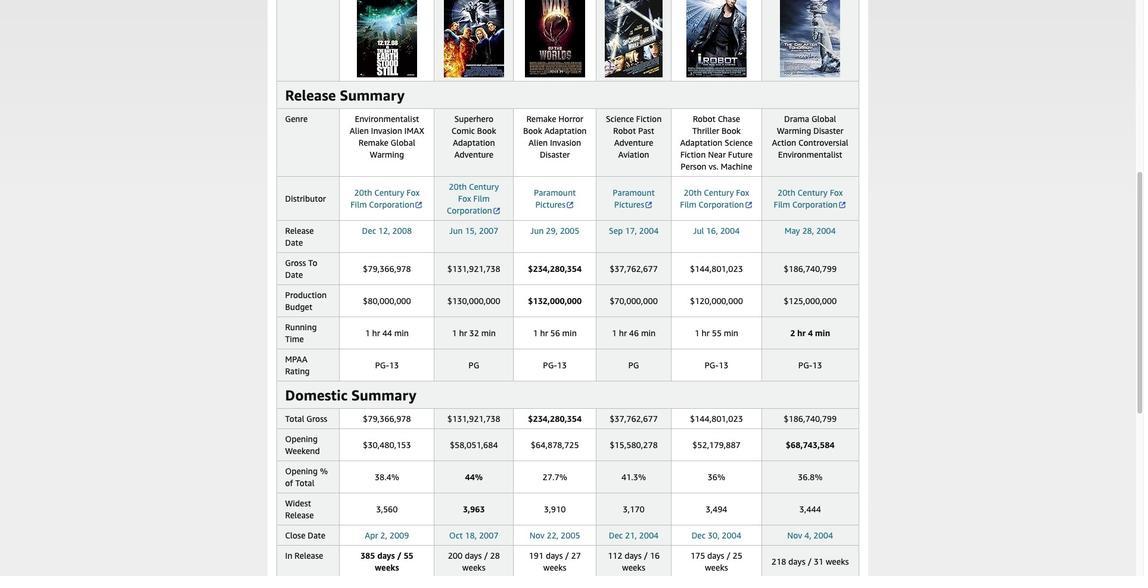 Task type: vqa. For each thing, say whether or not it's contained in the screenshot.


Task type: describe. For each thing, give the bounding box(es) containing it.
2
[[790, 328, 795, 338]]

apr 2, 2009
[[365, 531, 409, 541]]

2 paramount pictures from the left
[[613, 188, 655, 210]]

running
[[285, 322, 317, 333]]

close date
[[285, 531, 325, 541]]

domestic summary
[[285, 387, 416, 404]]

widest release
[[285, 499, 314, 521]]

2 pg-13 from the left
[[543, 361, 567, 371]]

218
[[772, 557, 786, 567]]

rating
[[285, 366, 310, 377]]

$52,179,887
[[692, 440, 741, 450]]

4 pg-13 from the left
[[798, 361, 822, 371]]

$58,051,684
[[450, 440, 498, 450]]

2 pg from the left
[[628, 361, 639, 371]]

3 pg-13 from the left
[[705, 361, 728, 371]]

175 days / 25 weeks
[[691, 551, 742, 573]]

near
[[708, 150, 726, 160]]

$132,000,000
[[528, 296, 582, 306]]

dec 30, 2004 link
[[692, 531, 741, 541]]

1 for 1 hr 56 min
[[533, 328, 538, 338]]

38.4%
[[375, 473, 399, 483]]

$80,000,000
[[363, 296, 411, 306]]

28
[[490, 551, 500, 561]]

$131,921,738 for to
[[447, 264, 500, 274]]

175
[[691, 551, 705, 561]]

days for 218
[[788, 557, 805, 567]]

min for 1 hr 44 min
[[394, 328, 409, 338]]

adaptation for comic
[[453, 138, 495, 148]]

thriller
[[692, 126, 719, 136]]

1 vertical spatial gross
[[306, 414, 327, 424]]

1 13 from the left
[[389, 361, 399, 371]]

jul
[[693, 226, 704, 236]]

2 hr 4 min
[[790, 328, 830, 338]]

weeks for 28
[[462, 563, 485, 573]]

3,444
[[799, 505, 821, 515]]

adventure for book
[[454, 150, 493, 160]]

112 days / 16 weeks
[[608, 551, 660, 573]]

20th century fox film corporation link up dec 12, 2008 link
[[351, 188, 423, 210]]

future
[[728, 150, 753, 160]]

budget
[[285, 302, 312, 312]]

jun 15, 2007 link
[[449, 226, 498, 236]]

science inside science fiction robot              past adventure aviation
[[606, 114, 634, 124]]

16
[[650, 551, 660, 561]]

of
[[285, 479, 293, 489]]

$130,000,000
[[447, 296, 500, 306]]

4 pg- from the left
[[798, 361, 812, 371]]

2004 for nov 4, 2004
[[814, 531, 833, 541]]

jun 15, 2007
[[449, 226, 498, 236]]

paramount for 1st paramount pictures link from the left
[[534, 188, 576, 198]]

weeks for 25
[[705, 563, 728, 573]]

2 pg- from the left
[[543, 361, 557, 371]]

weeks for 31
[[826, 557, 849, 567]]

opening for opening weekend
[[285, 434, 318, 445]]

film for 20th century fox film corporation link above dec 12, 2008 link
[[351, 200, 367, 210]]

century for 20th century fox film corporation link on top of jul 16, 2004
[[704, 188, 734, 198]]

fiction inside robot              chase thriller              book adaptation              science fiction              near future person vs. machine
[[680, 150, 706, 160]]

4,
[[804, 531, 811, 541]]

25
[[733, 551, 742, 561]]

3,910
[[544, 505, 566, 515]]

corporation up jul 16, 2004
[[699, 200, 744, 210]]

controversial
[[798, 138, 848, 148]]

robot inside science fiction robot              past adventure aviation
[[613, 126, 636, 136]]

1 horizontal spatial 55
[[712, 328, 722, 338]]

191
[[529, 551, 544, 561]]

$37,762,677 for to
[[610, 264, 658, 274]]

fox up may 28, 2004 link
[[830, 188, 843, 198]]

200 days / 28 weeks
[[448, 551, 500, 573]]

1 hr 55 min
[[695, 328, 738, 338]]

32
[[469, 328, 479, 338]]

2005 for nov 22, 2005
[[561, 531, 580, 541]]

book for remake
[[523, 126, 542, 136]]

mpaa rating
[[285, 355, 310, 377]]

remake inside remake              horror book adaptation alien invasion disaster
[[526, 114, 556, 124]]

to
[[308, 258, 317, 268]]

20th century fox film corporation for 20th century fox film corporation link over jun 15, 2007
[[447, 182, 499, 216]]

environmentalist inside environmentalist alien invasion              imax remake              global warming
[[355, 114, 419, 124]]

hr for 56
[[540, 328, 548, 338]]

3,494
[[706, 505, 727, 515]]

production budget
[[285, 290, 327, 312]]

1 for 1 hr 55 min
[[695, 328, 700, 338]]

%
[[320, 467, 328, 477]]

sep
[[609, 226, 623, 236]]

person
[[681, 161, 706, 172]]

release summary
[[285, 87, 405, 104]]

$79,366,978 for gross
[[363, 414, 411, 424]]

2 13 from the left
[[557, 361, 567, 371]]

fox down machine
[[736, 188, 749, 198]]

nov for nov 4, 2004
[[787, 531, 802, 541]]

nov 22, 2005
[[530, 531, 580, 541]]

4
[[808, 328, 813, 338]]

drama              global warming              disaster action              controversial environmentalist
[[772, 114, 848, 160]]

$186,740,799 for gross
[[784, 414, 837, 424]]

remake              horror book adaptation alien invasion disaster
[[523, 114, 587, 160]]

release up genre
[[285, 87, 336, 104]]

weeks for 55
[[375, 563, 399, 573]]

min for 1 hr 46 min
[[641, 328, 656, 338]]

2004 for dec 21, 2004
[[639, 531, 659, 541]]

min for 1 hr 32 min
[[481, 328, 496, 338]]

20th for 20th century fox film corporation link over jun 15, 2007
[[449, 182, 467, 192]]

film for 20th century fox film corporation link on top of jul 16, 2004
[[680, 200, 696, 210]]

running time
[[285, 322, 317, 344]]

date for release date
[[285, 238, 303, 248]]

science inside robot              chase thriller              book adaptation              science fiction              near future person vs. machine
[[725, 138, 753, 148]]

1 pictures from the left
[[535, 200, 565, 210]]

dec 21, 2004 link
[[609, 531, 659, 541]]

191 days / 27 weeks
[[529, 551, 581, 573]]

jul 16, 2004
[[693, 226, 740, 236]]

weeks for 16
[[622, 563, 645, 573]]

corporation up dec 12, 2008 link
[[369, 200, 414, 210]]

century for 20th century fox film corporation link above dec 12, 2008 link
[[374, 188, 404, 198]]

$64,878,725
[[531, 440, 579, 450]]

44
[[382, 328, 392, 338]]

distributor
[[285, 194, 326, 204]]

$144,801,023 for gross
[[690, 414, 743, 424]]

dec 12, 2008 link
[[362, 226, 412, 236]]

jun for jun 15, 2007
[[449, 226, 463, 236]]

20th century fox film corporation link up jun 15, 2007
[[447, 182, 501, 216]]

2007 for oct 18, 2007
[[479, 531, 499, 541]]

1 hr 46 min
[[612, 328, 656, 338]]

release right in
[[295, 551, 323, 561]]

total gross
[[285, 414, 327, 424]]

gross inside gross to date
[[285, 258, 306, 268]]

jun 29, 2005
[[530, 226, 579, 236]]

disaster inside drama              global warming              disaster action              controversial environmentalist
[[813, 126, 844, 136]]

4 13 from the left
[[812, 361, 822, 371]]

days for 191
[[546, 551, 563, 561]]

29,
[[546, 226, 558, 236]]

days for 175
[[707, 551, 724, 561]]

opening weekend
[[285, 434, 320, 456]]

chase
[[718, 114, 740, 124]]

dec for dec 21, 2004
[[609, 531, 623, 541]]

30,
[[708, 531, 720, 541]]

20th century fox film corporation link up jul 16, 2004
[[680, 188, 753, 210]]

may
[[785, 226, 800, 236]]

2004 for jul 16, 2004
[[720, 226, 740, 236]]

corporation up 15, in the left of the page
[[447, 206, 492, 216]]

1 pg- from the left
[[375, 361, 389, 371]]

warming inside drama              global warming              disaster action              controversial environmentalist
[[777, 126, 811, 136]]

film for 20th century fox film corporation link over jun 15, 2007
[[473, 194, 490, 204]]

release down distributor
[[285, 226, 314, 236]]

adaptation for horror
[[545, 126, 587, 136]]

1 hr 44 min
[[365, 328, 409, 338]]

/ for 28
[[484, 551, 488, 561]]

$30,480,153
[[363, 440, 411, 450]]

apr
[[365, 531, 378, 541]]

28,
[[802, 226, 814, 236]]

global inside environmentalist alien invasion              imax remake              global warming
[[391, 138, 415, 148]]

22,
[[547, 531, 559, 541]]

$125,000,000
[[784, 296, 837, 306]]

opening % of total
[[285, 467, 328, 489]]

20th century fox film corporation link up may 28, 2004 link
[[774, 188, 847, 210]]

27.7%
[[543, 473, 567, 483]]

$70,000,000
[[610, 296, 658, 306]]

44%
[[465, 473, 483, 483]]

may 28, 2004
[[785, 226, 836, 236]]

$234,280,354 for to
[[528, 264, 582, 274]]

2005 for jun 29, 2005
[[560, 226, 579, 236]]

domestic
[[285, 387, 348, 404]]

jun 29, 2005 link
[[530, 226, 579, 236]]



Task type: locate. For each thing, give the bounding box(es) containing it.
vs.
[[709, 161, 719, 172]]

pg- down 1 hr 44 min
[[375, 361, 389, 371]]

total up opening weekend
[[285, 414, 304, 424]]

1 horizontal spatial dec
[[609, 531, 623, 541]]

1 horizontal spatial disaster
[[813, 126, 844, 136]]

0 vertical spatial science
[[606, 114, 634, 124]]

total
[[285, 414, 304, 424], [295, 479, 314, 489]]

0 horizontal spatial alien
[[350, 126, 369, 136]]

book down chase
[[722, 126, 741, 136]]

remake inside environmentalist alien invasion              imax remake              global warming
[[359, 138, 388, 148]]

0 vertical spatial total
[[285, 414, 304, 424]]

1 hr 32 min
[[452, 328, 496, 338]]

pictures up '29,' on the top left
[[535, 200, 565, 210]]

0 horizontal spatial book
[[477, 126, 496, 136]]

in release
[[285, 551, 323, 561]]

4 min from the left
[[641, 328, 656, 338]]

comic
[[452, 126, 475, 136]]

min for 1 hr 55 min
[[724, 328, 738, 338]]

1 vertical spatial science
[[725, 138, 753, 148]]

0 horizontal spatial adventure
[[454, 150, 493, 160]]

weeks down 112
[[622, 563, 645, 573]]

0 vertical spatial $144,801,023
[[690, 264, 743, 274]]

1 vertical spatial $144,801,023
[[690, 414, 743, 424]]

2004 for sep 17, 2004
[[639, 226, 659, 236]]

1 2007 from the top
[[479, 226, 498, 236]]

1 horizontal spatial warming
[[777, 126, 811, 136]]

20th for 20th century fox film corporation link above dec 12, 2008 link
[[354, 188, 372, 198]]

date up gross to date
[[285, 238, 303, 248]]

1 horizontal spatial paramount pictures link
[[613, 188, 655, 210]]

days for 112
[[625, 551, 642, 561]]

weeks down 175
[[705, 563, 728, 573]]

0 horizontal spatial jun
[[449, 226, 463, 236]]

1 $79,366,978 from the top
[[363, 264, 411, 274]]

55 inside 385 days / 55 weeks
[[404, 551, 413, 561]]

21,
[[625, 531, 637, 541]]

global inside drama              global warming              disaster action              controversial environmentalist
[[812, 114, 836, 124]]

27
[[571, 551, 581, 561]]

2 hr from the left
[[459, 328, 467, 338]]

2007 for jun 15, 2007
[[479, 226, 498, 236]]

close
[[285, 531, 305, 541]]

alien
[[350, 126, 369, 136], [529, 138, 548, 148]]

date right 'close'
[[308, 531, 325, 541]]

1 horizontal spatial jun
[[530, 226, 544, 236]]

1 vertical spatial $79,366,978
[[363, 414, 411, 424]]

3,560
[[376, 505, 398, 515]]

book for superhero
[[477, 126, 496, 136]]

adventure inside superhero comic book adaptation adventure
[[454, 150, 493, 160]]

pg- down the 1 hr 56 min
[[543, 361, 557, 371]]

century for 20th century fox film corporation link over jun 15, 2007
[[469, 182, 499, 192]]

nov
[[530, 531, 545, 541], [787, 531, 802, 541]]

$131,921,738 up $130,000,000
[[447, 264, 500, 274]]

0 horizontal spatial nov
[[530, 531, 545, 541]]

2 $234,280,354 from the top
[[528, 414, 582, 424]]

weeks inside 385 days / 55 weeks
[[375, 563, 399, 573]]

invasion left imax at top
[[371, 126, 402, 136]]

20th
[[449, 182, 467, 192], [354, 188, 372, 198], [684, 188, 702, 198], [778, 188, 795, 198]]

1 horizontal spatial robot
[[693, 114, 716, 124]]

0 vertical spatial 2005
[[560, 226, 579, 236]]

weeks
[[826, 557, 849, 567], [375, 563, 399, 573], [462, 563, 485, 573], [543, 563, 566, 573], [622, 563, 645, 573], [705, 563, 728, 573]]

drama
[[784, 114, 809, 124]]

invasion inside environmentalist alien invasion              imax remake              global warming
[[371, 126, 402, 136]]

1 vertical spatial alien
[[529, 138, 548, 148]]

0 vertical spatial alien
[[350, 126, 369, 136]]

widest
[[285, 499, 311, 509]]

global up controversial
[[812, 114, 836, 124]]

invasion down horror in the top of the page
[[550, 138, 581, 148]]

2 jun from the left
[[530, 226, 544, 236]]

1 for 1 hr 46 min
[[612, 328, 617, 338]]

1 nov from the left
[[530, 531, 545, 541]]

15,
[[465, 226, 477, 236]]

machine
[[721, 161, 752, 172]]

summary up environmentalist alien invasion              imax remake              global warming
[[340, 87, 405, 104]]

2 2007 from the top
[[479, 531, 499, 541]]

112
[[608, 551, 622, 561]]

0 horizontal spatial global
[[391, 138, 415, 148]]

fiction inside science fiction robot              past adventure aviation
[[636, 114, 662, 124]]

0 vertical spatial $79,366,978
[[363, 264, 411, 274]]

0 horizontal spatial 55
[[404, 551, 413, 561]]

2004 right 28,
[[816, 226, 836, 236]]

remake left horror in the top of the page
[[526, 114, 556, 124]]

weeks down '385'
[[375, 563, 399, 573]]

0 horizontal spatial adaptation
[[453, 138, 495, 148]]

remake
[[526, 114, 556, 124], [359, 138, 388, 148]]

paramount down aviation
[[613, 188, 655, 198]]

2 min from the left
[[481, 328, 496, 338]]

20th for 20th century fox film corporation link on top of jul 16, 2004
[[684, 188, 702, 198]]

0 horizontal spatial paramount
[[534, 188, 576, 198]]

corporation up may 28, 2004
[[792, 200, 838, 210]]

robot inside robot              chase thriller              book adaptation              science fiction              near future person vs. machine
[[693, 114, 716, 124]]

0 vertical spatial global
[[812, 114, 836, 124]]

1 vertical spatial summary
[[351, 387, 416, 404]]

jun for jun 29, 2005
[[530, 226, 544, 236]]

pictures
[[535, 200, 565, 210], [614, 200, 644, 210]]

alien inside remake              horror book adaptation alien invasion disaster
[[529, 138, 548, 148]]

2 $131,921,738 from the top
[[447, 414, 500, 424]]

min for 2 hr 4 min
[[815, 328, 830, 338]]

date inside release date
[[285, 238, 303, 248]]

2 paramount from the left
[[613, 188, 655, 198]]

hr for 44
[[372, 328, 380, 338]]

0 horizontal spatial invasion
[[371, 126, 402, 136]]

/ inside 191 days / 27 weeks
[[565, 551, 569, 561]]

$144,801,023 up $120,000,000
[[690, 264, 743, 274]]

/ inside 112 days / 16 weeks
[[644, 551, 648, 561]]

0 horizontal spatial environmentalist
[[355, 114, 419, 124]]

1 vertical spatial global
[[391, 138, 415, 148]]

release down widest at the left bottom of the page
[[285, 511, 314, 521]]

$234,280,354 for gross
[[528, 414, 582, 424]]

1 vertical spatial invasion
[[550, 138, 581, 148]]

weeks inside 191 days / 27 weeks
[[543, 563, 566, 573]]

36.8%
[[798, 473, 823, 483]]

20th down person
[[684, 188, 702, 198]]

16,
[[706, 226, 718, 236]]

paramount pictures
[[534, 188, 576, 210], [613, 188, 655, 210]]

1 vertical spatial adventure
[[454, 150, 493, 160]]

/ left 16
[[644, 551, 648, 561]]

1 vertical spatial remake
[[359, 138, 388, 148]]

1 horizontal spatial remake
[[526, 114, 556, 124]]

gross
[[285, 258, 306, 268], [306, 414, 327, 424]]

3 min from the left
[[562, 328, 577, 338]]

20th up 15, in the left of the page
[[449, 182, 467, 192]]

2009
[[390, 531, 409, 541]]

weeks for 27
[[543, 563, 566, 573]]

0 vertical spatial invasion
[[371, 126, 402, 136]]

horror
[[558, 114, 583, 124]]

1 vertical spatial opening
[[285, 467, 318, 477]]

1 vertical spatial environmentalist
[[778, 150, 842, 160]]

alien inside environmentalist alien invasion              imax remake              global warming
[[350, 126, 369, 136]]

robot
[[693, 114, 716, 124], [613, 126, 636, 136]]

0 vertical spatial opening
[[285, 434, 318, 445]]

nov 22, 2005 link
[[530, 531, 580, 541]]

6 hr from the left
[[797, 328, 806, 338]]

$144,801,023 for to
[[690, 264, 743, 274]]

adaptation
[[545, 126, 587, 136], [453, 138, 495, 148], [680, 138, 722, 148]]

1 book from the left
[[477, 126, 496, 136]]

environmentalist inside drama              global warming              disaster action              controversial environmentalist
[[778, 150, 842, 160]]

1 horizontal spatial book
[[523, 126, 542, 136]]

dec 12, 2008
[[362, 226, 412, 236]]

environmentalist down controversial
[[778, 150, 842, 160]]

adventure for robot
[[614, 138, 653, 148]]

2 $79,366,978 from the top
[[363, 414, 411, 424]]

1 left 44
[[365, 328, 370, 338]]

fiction
[[636, 114, 662, 124], [680, 150, 706, 160]]

0 vertical spatial environmentalist
[[355, 114, 419, 124]]

opening up of
[[285, 467, 318, 477]]

dec 30, 2004
[[692, 531, 741, 541]]

1 vertical spatial disaster
[[540, 150, 570, 160]]

adventure inside science fiction robot              past adventure aviation
[[614, 138, 653, 148]]

1 $37,762,677 from the top
[[610, 264, 658, 274]]

days right '385'
[[377, 551, 395, 561]]

/ for 27
[[565, 551, 569, 561]]

disaster inside remake              horror book adaptation alien invasion disaster
[[540, 150, 570, 160]]

total inside opening % of total
[[295, 479, 314, 489]]

hr for 55
[[702, 328, 710, 338]]

2 $186,740,799 from the top
[[784, 414, 837, 424]]

13 down 4
[[812, 361, 822, 371]]

hr for 32
[[459, 328, 467, 338]]

nov for nov 22, 2005
[[530, 531, 545, 541]]

/ for 16
[[644, 551, 648, 561]]

pg down 1 hr 32 min
[[469, 361, 479, 371]]

1 horizontal spatial adaptation
[[545, 126, 587, 136]]

0 horizontal spatial paramount pictures
[[534, 188, 576, 210]]

hr for 46
[[619, 328, 627, 338]]

2 vertical spatial date
[[308, 531, 325, 541]]

2004 right the 30,
[[722, 531, 741, 541]]

0 vertical spatial 2007
[[479, 226, 498, 236]]

global down imax at top
[[391, 138, 415, 148]]

science fiction robot              past adventure aviation
[[606, 114, 662, 160]]

pg down 1 hr 46 min in the right of the page
[[628, 361, 639, 371]]

days inside 191 days / 27 weeks
[[546, 551, 563, 561]]

0 horizontal spatial pictures
[[535, 200, 565, 210]]

1 hr from the left
[[372, 328, 380, 338]]

book inside robot              chase thriller              book adaptation              science fiction              near future person vs. machine
[[722, 126, 741, 136]]

31
[[814, 557, 824, 567]]

summary for domestic summary
[[351, 387, 416, 404]]

0 horizontal spatial dec
[[362, 226, 376, 236]]

date up the production
[[285, 270, 303, 280]]

weeks inside '175 days / 25 weeks'
[[705, 563, 728, 573]]

adaptation inside remake              horror book adaptation alien invasion disaster
[[545, 126, 587, 136]]

pg-13 down 1 hr 44 min
[[375, 361, 399, 371]]

0 vertical spatial adventure
[[614, 138, 653, 148]]

3,170
[[623, 505, 645, 515]]

aviation
[[618, 150, 649, 160]]

1 horizontal spatial pg
[[628, 361, 639, 371]]

science up future
[[725, 138, 753, 148]]

4 hr from the left
[[619, 328, 627, 338]]

1 hr 56 min
[[533, 328, 577, 338]]

200
[[448, 551, 463, 561]]

20th century fox film corporation up 28,
[[774, 188, 843, 210]]

min down $120,000,000
[[724, 328, 738, 338]]

385 days / 55 weeks
[[360, 551, 413, 573]]

3 book from the left
[[722, 126, 741, 136]]

1 vertical spatial $234,280,354
[[528, 414, 582, 424]]

$131,921,738 for gross
[[447, 414, 500, 424]]

2 horizontal spatial dec
[[692, 531, 706, 541]]

2 opening from the top
[[285, 467, 318, 477]]

3 1 from the left
[[533, 328, 538, 338]]

1 vertical spatial total
[[295, 479, 314, 489]]

hr left 46
[[619, 328, 627, 338]]

$131,921,738 up the $58,051,684
[[447, 414, 500, 424]]

min
[[394, 328, 409, 338], [481, 328, 496, 338], [562, 328, 577, 338], [641, 328, 656, 338], [724, 328, 738, 338], [815, 328, 830, 338]]

$120,000,000
[[690, 296, 743, 306]]

$37,762,677 for gross
[[610, 414, 658, 424]]

0 vertical spatial robot
[[693, 114, 716, 124]]

2005
[[560, 226, 579, 236], [561, 531, 580, 541]]

1 $186,740,799 from the top
[[784, 264, 837, 274]]

pg-13 down the 1 hr 56 min
[[543, 361, 567, 371]]

dec for dec 30, 2004
[[692, 531, 706, 541]]

2 horizontal spatial book
[[722, 126, 741, 136]]

13 down 1 hr 55 min
[[719, 361, 728, 371]]

/ left 28
[[484, 551, 488, 561]]

1 horizontal spatial nov
[[787, 531, 802, 541]]

days right 191
[[546, 551, 563, 561]]

paramount pictures up sep 17, 2004
[[613, 188, 655, 210]]

1 horizontal spatial paramount
[[613, 188, 655, 198]]

218 days / 31 weeks
[[772, 557, 849, 567]]

20th century fox film corporation for 20th century fox film corporation link on top of jul 16, 2004
[[680, 188, 749, 210]]

hr left 32 on the bottom of page
[[459, 328, 467, 338]]

1 left '56'
[[533, 328, 538, 338]]

2004 right 17,
[[639, 226, 659, 236]]

1 paramount from the left
[[534, 188, 576, 198]]

0 vertical spatial disaster
[[813, 126, 844, 136]]

jun
[[449, 226, 463, 236], [530, 226, 544, 236]]

century for 20th century fox film corporation link above may 28, 2004 link
[[798, 188, 828, 198]]

2 pictures from the left
[[614, 200, 644, 210]]

science
[[606, 114, 634, 124], [725, 138, 753, 148]]

5 hr from the left
[[702, 328, 710, 338]]

oct 18, 2007 link
[[449, 531, 499, 541]]

0 vertical spatial $37,762,677
[[610, 264, 658, 274]]

12,
[[378, 226, 390, 236]]

invasion
[[371, 126, 402, 136], [550, 138, 581, 148]]

3 hr from the left
[[540, 328, 548, 338]]

summary for release summary
[[340, 87, 405, 104]]

$186,740,799 for to
[[784, 264, 837, 274]]

0 horizontal spatial disaster
[[540, 150, 570, 160]]

fox up 15, in the left of the page
[[458, 194, 471, 204]]

$234,280,354
[[528, 264, 582, 274], [528, 414, 582, 424]]

1 left 32 on the bottom of page
[[452, 328, 457, 338]]

2004 for may 28, 2004
[[816, 226, 836, 236]]

weeks right '31'
[[826, 557, 849, 567]]

1 jun from the left
[[449, 226, 463, 236]]

film up jul
[[680, 200, 696, 210]]

pg-13 down "2 hr 4 min"
[[798, 361, 822, 371]]

0 vertical spatial remake
[[526, 114, 556, 124]]

0 vertical spatial fiction
[[636, 114, 662, 124]]

paramount
[[534, 188, 576, 198], [613, 188, 655, 198]]

3,963
[[463, 505, 485, 515]]

2007 right 15, in the left of the page
[[479, 226, 498, 236]]

/ left "27"
[[565, 551, 569, 561]]

adaptation inside superhero comic book adaptation adventure
[[453, 138, 495, 148]]

/ for 55
[[397, 551, 401, 561]]

dec left the 30,
[[692, 531, 706, 541]]

pg-13 down 1 hr 55 min
[[705, 361, 728, 371]]

$79,366,978
[[363, 264, 411, 274], [363, 414, 411, 424]]

2 book from the left
[[523, 126, 542, 136]]

1 pg-13 from the left
[[375, 361, 399, 371]]

2,
[[380, 531, 387, 541]]

opening for opening % of total
[[285, 467, 318, 477]]

gross down the domestic on the bottom left of page
[[306, 414, 327, 424]]

oct 18, 2007
[[449, 531, 499, 541]]

1 horizontal spatial paramount pictures
[[613, 188, 655, 210]]

3 13 from the left
[[719, 361, 728, 371]]

paramount for first paramount pictures link from the right
[[613, 188, 655, 198]]

1 horizontal spatial alien
[[529, 138, 548, 148]]

4 1 from the left
[[612, 328, 617, 338]]

3 pg- from the left
[[705, 361, 719, 371]]

/ left '25'
[[727, 551, 731, 561]]

robot up "thriller"
[[693, 114, 716, 124]]

1 vertical spatial 55
[[404, 551, 413, 561]]

disaster down horror in the top of the page
[[540, 150, 570, 160]]

days for 385
[[377, 551, 395, 561]]

may 28, 2004 link
[[785, 226, 836, 236]]

fox
[[407, 188, 420, 198], [736, 188, 749, 198], [830, 188, 843, 198], [458, 194, 471, 204]]

1 vertical spatial $37,762,677
[[610, 414, 658, 424]]

2005 right 22,
[[561, 531, 580, 541]]

0 vertical spatial date
[[285, 238, 303, 248]]

hr for 4
[[797, 328, 806, 338]]

1 horizontal spatial gross
[[306, 414, 327, 424]]

opening inside opening % of total
[[285, 467, 318, 477]]

book inside remake              horror book adaptation alien invasion disaster
[[523, 126, 542, 136]]

min right 46
[[641, 328, 656, 338]]

0 horizontal spatial paramount pictures link
[[534, 188, 576, 210]]

1 $144,801,023 from the top
[[690, 264, 743, 274]]

fox up 2008
[[407, 188, 420, 198]]

weeks inside 112 days / 16 weeks
[[622, 563, 645, 573]]

weeks inside 200 days / 28 weeks
[[462, 563, 485, 573]]

1 down $120,000,000
[[695, 328, 700, 338]]

$234,280,354 up $132,000,000
[[528, 264, 582, 274]]

0 vertical spatial $186,740,799
[[784, 264, 837, 274]]

1 vertical spatial 2005
[[561, 531, 580, 541]]

0 horizontal spatial remake
[[359, 138, 388, 148]]

/ inside '175 days / 25 weeks'
[[727, 551, 731, 561]]

$79,366,978 for to
[[363, 264, 411, 274]]

film up dec 12, 2008 link
[[351, 200, 367, 210]]

/ for 31
[[808, 557, 812, 567]]

corporation
[[369, 200, 414, 210], [699, 200, 744, 210], [792, 200, 838, 210], [447, 206, 492, 216]]

1 horizontal spatial adventure
[[614, 138, 653, 148]]

sep 17, 2004
[[609, 226, 659, 236]]

summary
[[340, 87, 405, 104], [351, 387, 416, 404]]

0 vertical spatial warming
[[777, 126, 811, 136]]

6 min from the left
[[815, 328, 830, 338]]

hr right 2
[[797, 328, 806, 338]]

1 vertical spatial warming
[[370, 150, 404, 160]]

1 horizontal spatial science
[[725, 138, 753, 148]]

paramount pictures link up jun 29, 2005 link
[[534, 188, 576, 210]]

1 horizontal spatial pictures
[[614, 200, 644, 210]]

2 $144,801,023 from the top
[[690, 414, 743, 424]]

date inside gross to date
[[285, 270, 303, 280]]

2008
[[392, 226, 412, 236]]

1 vertical spatial fiction
[[680, 150, 706, 160]]

5 min from the left
[[724, 328, 738, 338]]

1 min from the left
[[394, 328, 409, 338]]

2004
[[639, 226, 659, 236], [720, 226, 740, 236], [816, 226, 836, 236], [639, 531, 659, 541], [722, 531, 741, 541], [814, 531, 833, 541]]

0 vertical spatial gross
[[285, 258, 306, 268]]

hr down $120,000,000
[[702, 328, 710, 338]]

jul 16, 2004 link
[[693, 226, 740, 236]]

days right 200
[[465, 551, 482, 561]]

1 $131,921,738 from the top
[[447, 264, 500, 274]]

$79,366,978 up '$30,480,153'
[[363, 414, 411, 424]]

20th for 20th century fox film corporation link above may 28, 2004 link
[[778, 188, 795, 198]]

book right superhero comic book adaptation adventure
[[523, 126, 542, 136]]

2 $37,762,677 from the top
[[610, 414, 658, 424]]

1 vertical spatial date
[[285, 270, 303, 280]]

/
[[397, 551, 401, 561], [484, 551, 488, 561], [565, 551, 569, 561], [644, 551, 648, 561], [727, 551, 731, 561], [808, 557, 812, 567]]

0 vertical spatial 55
[[712, 328, 722, 338]]

hr left 44
[[372, 328, 380, 338]]

1 horizontal spatial invasion
[[550, 138, 581, 148]]

2007
[[479, 226, 498, 236], [479, 531, 499, 541]]

20th century fox film corporation for 20th century fox film corporation link above may 28, 2004 link
[[774, 188, 843, 210]]

20th century fox film corporation down "vs."
[[680, 188, 749, 210]]

1 paramount pictures from the left
[[534, 188, 576, 210]]

2 nov from the left
[[787, 531, 802, 541]]

date for close date
[[308, 531, 325, 541]]

opening inside opening weekend
[[285, 434, 318, 445]]

adaptation down comic
[[453, 138, 495, 148]]

$131,921,738
[[447, 264, 500, 274], [447, 414, 500, 424]]

/ inside 200 days / 28 weeks
[[484, 551, 488, 561]]

1 for 1 hr 44 min
[[365, 328, 370, 338]]

min for 1 hr 56 min
[[562, 328, 577, 338]]

fiction up person
[[680, 150, 706, 160]]

1 for 1 hr 32 min
[[452, 328, 457, 338]]

/ for 25
[[727, 551, 731, 561]]

time
[[285, 334, 304, 344]]

dec for dec 12, 2008
[[362, 226, 376, 236]]

1 vertical spatial 2007
[[479, 531, 499, 541]]

1 $234,280,354 from the top
[[528, 264, 582, 274]]

1 horizontal spatial environmentalist
[[778, 150, 842, 160]]

days for 200
[[465, 551, 482, 561]]

0 horizontal spatial robot
[[613, 126, 636, 136]]

20th century fox film corporation for 20th century fox film corporation link above dec 12, 2008 link
[[351, 188, 420, 210]]

days inside 200 days / 28 weeks
[[465, 551, 482, 561]]

/ down 2009
[[397, 551, 401, 561]]

warming
[[777, 126, 811, 136], [370, 150, 404, 160]]

warming inside environmentalist alien invasion              imax remake              global warming
[[370, 150, 404, 160]]

2 1 from the left
[[452, 328, 457, 338]]

2004 right 21,
[[639, 531, 659, 541]]

jun left '29,' on the top left
[[530, 226, 544, 236]]

2004 for dec 30, 2004
[[722, 531, 741, 541]]

1 pg from the left
[[469, 361, 479, 371]]

1 vertical spatial robot
[[613, 126, 636, 136]]

0 vertical spatial summary
[[340, 87, 405, 104]]

1 vertical spatial $131,921,738
[[447, 414, 500, 424]]

adaptation inside robot              chase thriller              book adaptation              science fiction              near future person vs. machine
[[680, 138, 722, 148]]

/ inside 385 days / 55 weeks
[[397, 551, 401, 561]]

invasion inside remake              horror book adaptation alien invasion disaster
[[550, 138, 581, 148]]

0 horizontal spatial warming
[[370, 150, 404, 160]]

2 paramount pictures link from the left
[[613, 188, 655, 210]]

0 horizontal spatial science
[[606, 114, 634, 124]]

1 1 from the left
[[365, 328, 370, 338]]

environmentalist up imax at top
[[355, 114, 419, 124]]

0 horizontal spatial fiction
[[636, 114, 662, 124]]

1 horizontal spatial global
[[812, 114, 836, 124]]

1 opening from the top
[[285, 434, 318, 445]]

adventure down comic
[[454, 150, 493, 160]]

0 vertical spatial $131,921,738
[[447, 264, 500, 274]]

36%
[[708, 473, 725, 483]]

2 horizontal spatial adaptation
[[680, 138, 722, 148]]

2004 right the 16,
[[720, 226, 740, 236]]

5 1 from the left
[[695, 328, 700, 338]]

book inside superhero comic book adaptation adventure
[[477, 126, 496, 136]]

century up dec 12, 2008
[[374, 188, 404, 198]]

century up jun 15, 2007
[[469, 182, 499, 192]]

55 down 2009
[[404, 551, 413, 561]]

$234,280,354 up $64,878,725
[[528, 414, 582, 424]]

min right 32 on the bottom of page
[[481, 328, 496, 338]]

dec left the 12,
[[362, 226, 376, 236]]

days right 175
[[707, 551, 724, 561]]

days inside '175 days / 25 weeks'
[[707, 551, 724, 561]]

0 horizontal spatial pg
[[469, 361, 479, 371]]

0 horizontal spatial gross
[[285, 258, 306, 268]]

remake down the release summary
[[359, 138, 388, 148]]

paramount up jun 29, 2005 on the top
[[534, 188, 576, 198]]

nov 4, 2004
[[787, 531, 833, 541]]

fiction up past
[[636, 114, 662, 124]]

film for 20th century fox film corporation link above may 28, 2004 link
[[774, 200, 790, 210]]

13
[[389, 361, 399, 371], [557, 361, 567, 371], [719, 361, 728, 371], [812, 361, 822, 371]]

days inside 112 days / 16 weeks
[[625, 551, 642, 561]]

date
[[285, 238, 303, 248], [285, 270, 303, 280], [308, 531, 325, 541]]

$79,366,978 up $80,000,000 at the left bottom of the page
[[363, 264, 411, 274]]

gross left to
[[285, 258, 306, 268]]

1 horizontal spatial fiction
[[680, 150, 706, 160]]

oct
[[449, 531, 463, 541]]

days inside 385 days / 55 weeks
[[377, 551, 395, 561]]

1 vertical spatial $186,740,799
[[784, 414, 837, 424]]

13 down 44
[[389, 361, 399, 371]]

superhero comic book adaptation adventure
[[452, 114, 496, 160]]

1 paramount pictures link from the left
[[534, 188, 576, 210]]

0 vertical spatial $234,280,354
[[528, 264, 582, 274]]



